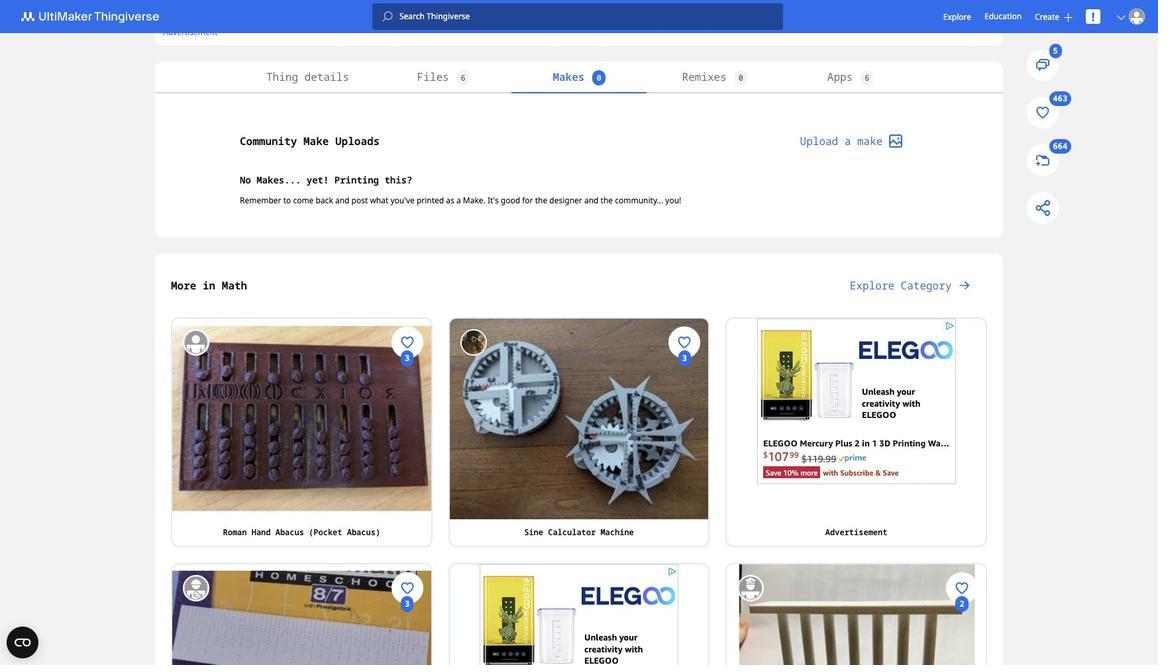 Task type: vqa. For each thing, say whether or not it's contained in the screenshot.
1 to the top
no



Task type: locate. For each thing, give the bounding box(es) containing it.
you!
[[666, 195, 682, 206]]

makerbot logo image
[[13, 9, 175, 25]]

avatar image for thumbnail representing roman hand abacus (pocket abacus) at left
[[183, 329, 209, 356]]

6 for apps
[[865, 72, 870, 84]]

explore category link
[[834, 270, 987, 302]]

1 horizontal spatial and
[[584, 195, 599, 206]]

files
[[417, 70, 449, 84]]

advertisement element
[[338, 0, 820, 25], [757, 319, 956, 484], [480, 565, 679, 665]]

education
[[985, 11, 1022, 22]]

explore button
[[944, 11, 972, 22]]

remixes
[[682, 70, 727, 84]]

community
[[240, 134, 297, 148]]

post
[[352, 195, 368, 206]]

makes...
[[257, 174, 301, 186]]

printing
[[335, 174, 379, 186]]

for
[[522, 195, 533, 206]]

roman hand abacus (pocket abacus) link
[[172, 520, 431, 546]]

1 horizontal spatial 6
[[865, 72, 870, 84]]

0
[[597, 72, 601, 84], [739, 72, 744, 84], [405, 498, 410, 509], [682, 498, 687, 509]]

0 vertical spatial a
[[845, 134, 851, 148]]

avatar image for thumbnail representing abacus
[[738, 575, 764, 602]]

6 right files
[[461, 72, 466, 84]]

1 horizontal spatial explore
[[944, 11, 972, 22]]

sine
[[524, 527, 543, 538]]

a left make
[[845, 134, 851, 148]]

education link
[[985, 9, 1022, 24]]

roman hand abacus (pocket abacus)
[[223, 527, 380, 538]]

1 6 from the left
[[461, 72, 466, 84]]

uploads
[[335, 134, 380, 148]]

1 vertical spatial explore
[[850, 278, 895, 293]]

6 right the apps
[[865, 72, 870, 84]]

0 horizontal spatial a
[[457, 195, 461, 206]]

remember
[[240, 195, 281, 206]]

and
[[335, 195, 350, 206], [584, 195, 599, 206]]

2 vertical spatial advertisement element
[[480, 565, 679, 665]]

back
[[316, 195, 333, 206]]

search control image
[[382, 11, 393, 22]]

as
[[446, 195, 455, 206]]

open widget image
[[7, 627, 38, 659]]

2 the from the left
[[601, 195, 613, 206]]

math
[[222, 278, 247, 293]]

6
[[461, 72, 466, 84], [865, 72, 870, 84]]

2
[[960, 598, 965, 610]]

avatar image
[[1129, 9, 1145, 25], [183, 329, 209, 356], [460, 329, 487, 356], [183, 575, 209, 602], [738, 575, 764, 602]]

details
[[305, 70, 349, 84]]

0 horizontal spatial the
[[535, 195, 548, 206]]

calculator
[[548, 527, 596, 538]]

1 horizontal spatial the
[[601, 195, 613, 206]]

2 and from the left
[[584, 195, 599, 206]]

community...
[[615, 195, 664, 206]]

and left post
[[335, 195, 350, 206]]

explore left education link
[[944, 11, 972, 22]]

0 horizontal spatial explore
[[850, 278, 895, 293]]

1 horizontal spatial a
[[845, 134, 851, 148]]

0 vertical spatial advertisement
[[163, 27, 218, 38]]

advertisement
[[163, 27, 218, 38], [826, 527, 888, 538]]

3 for thumbnail representing roman hand abacus (pocket abacus) at left
[[405, 353, 410, 364]]

0 horizontal spatial 6
[[461, 72, 466, 84]]

a
[[845, 134, 851, 148], [457, 195, 461, 206]]

0 horizontal spatial advertisement
[[163, 27, 218, 38]]

more
[[171, 278, 196, 293]]

0 vertical spatial explore
[[944, 11, 972, 22]]

1 vertical spatial advertisement
[[826, 527, 888, 538]]

thing
[[266, 70, 298, 84]]

664
[[1053, 141, 1068, 152]]

0 horizontal spatial 5
[[682, 425, 687, 436]]

the left community...
[[601, 195, 613, 206]]

a right the as
[[457, 195, 461, 206]]

the
[[535, 195, 548, 206], [601, 195, 613, 206]]

it's
[[488, 195, 499, 206]]

0 vertical spatial 5
[[1053, 45, 1058, 57]]

explore category
[[850, 278, 952, 293]]

explore left category
[[850, 278, 895, 293]]

thumbnail representing easy read ruler image
[[172, 565, 431, 665]]

0 horizontal spatial and
[[335, 195, 350, 206]]

explore for explore category
[[850, 278, 895, 293]]

and right the designer
[[584, 195, 599, 206]]

3
[[405, 353, 410, 364], [682, 353, 687, 364], [405, 425, 410, 436], [405, 598, 410, 610]]

community make uploads
[[240, 134, 380, 148]]

5
[[1053, 45, 1058, 57], [682, 425, 687, 436]]

plusicon image
[[1064, 13, 1073, 22]]

the right for
[[535, 195, 548, 206]]

avatar image for thumbnail representing sine calculator machine
[[460, 329, 487, 356]]

explore
[[944, 11, 972, 22], [850, 278, 895, 293]]

1 horizontal spatial advertisement
[[826, 527, 888, 538]]

2 6 from the left
[[865, 72, 870, 84]]

explore for explore button at the top right of the page
[[944, 11, 972, 22]]

make
[[858, 134, 883, 148]]

this?
[[385, 174, 412, 186]]

463
[[1053, 93, 1068, 104]]

category
[[901, 278, 952, 293]]



Task type: describe. For each thing, give the bounding box(es) containing it.
upload a make
[[800, 134, 883, 148]]

make
[[304, 134, 329, 148]]

avatar image for thumbnail representing easy read ruler
[[183, 575, 209, 602]]

no makes... yet! printing this?
[[240, 174, 412, 186]]

thing details
[[266, 70, 349, 84]]

apps
[[828, 70, 853, 84]]

(pocket
[[309, 527, 342, 538]]

upload a make link
[[784, 125, 919, 157]]

thumbnail representing roman hand abacus (pocket abacus) image
[[172, 319, 431, 520]]

create button
[[1035, 11, 1073, 22]]

1 vertical spatial a
[[457, 195, 461, 206]]

what
[[370, 195, 389, 206]]

remember to come back and post what you've printed as a make. it's good for the designer and the community... you!
[[240, 195, 682, 206]]

! link
[[1086, 9, 1101, 25]]

6 for files
[[461, 72, 466, 84]]

no
[[240, 174, 251, 186]]

advertisement for the middle the advertisement element
[[826, 527, 888, 538]]

hand
[[252, 527, 271, 538]]

to
[[283, 195, 291, 206]]

1 vertical spatial 5
[[682, 425, 687, 436]]

!
[[1092, 9, 1095, 25]]

3 for thumbnail representing easy read ruler
[[405, 598, 410, 610]]

yet!
[[307, 174, 329, 186]]

thing details button
[[240, 62, 376, 93]]

Search Thingiverse text field
[[393, 11, 783, 22]]

1 vertical spatial advertisement element
[[757, 319, 956, 484]]

thumbnail representing abacus image
[[727, 565, 986, 665]]

sine calculator machine link
[[450, 520, 709, 546]]

sine calculator machine
[[524, 527, 634, 538]]

thumbnail representing sine calculator machine image
[[450, 319, 709, 520]]

make.
[[463, 195, 486, 206]]

good
[[501, 195, 520, 206]]

printed
[[417, 195, 444, 206]]

you've
[[391, 195, 415, 206]]

upload
[[800, 134, 838, 148]]

abacus)
[[347, 527, 380, 538]]

in
[[203, 278, 216, 293]]

makes
[[553, 70, 585, 84]]

0 vertical spatial advertisement element
[[338, 0, 820, 25]]

create
[[1035, 11, 1060, 22]]

3 for thumbnail representing sine calculator machine
[[682, 353, 687, 364]]

roman
[[223, 527, 247, 538]]

more in math
[[171, 278, 247, 293]]

1 and from the left
[[335, 195, 350, 206]]

come
[[293, 195, 314, 206]]

designer
[[550, 195, 582, 206]]

1 horizontal spatial 5
[[1053, 45, 1058, 57]]

1 the from the left
[[535, 195, 548, 206]]

machine
[[601, 527, 634, 538]]

advertisement for topmost the advertisement element
[[163, 27, 218, 38]]

abacus
[[275, 527, 304, 538]]



